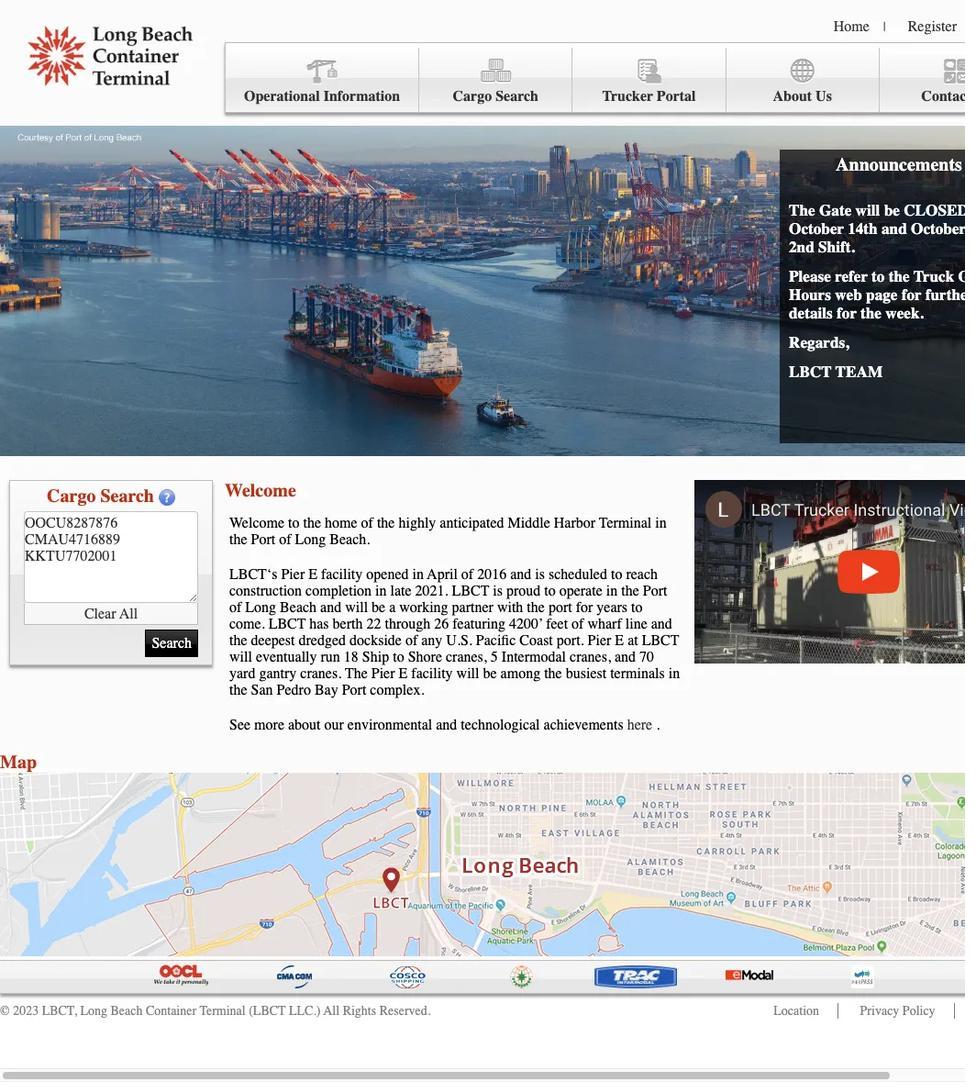 Task type: locate. For each thing, give the bounding box(es) containing it.
gantry
[[259, 666, 297, 682]]

1 vertical spatial beach
[[111, 1003, 143, 1019]]

the left gate
[[790, 201, 816, 219]]

operational information
[[244, 88, 400, 105]]

22
[[367, 616, 381, 633]]

coast
[[520, 633, 553, 649]]

to left "home"
[[288, 515, 300, 532]]

the right run
[[345, 666, 368, 682]]

welcome inside welcome to the home of the highly anticipated middle harbor terminal in the port of long beach.
[[230, 515, 285, 532]]

26
[[434, 616, 449, 633]]

0 horizontal spatial the
[[345, 666, 368, 682]]

any
[[422, 633, 443, 649]]

welcome for welcome to the home of the highly anticipated middle harbor terminal in the port of long beach.
[[230, 515, 285, 532]]

port.
[[557, 633, 584, 649]]

be
[[885, 201, 901, 219], [372, 599, 386, 616], [483, 666, 497, 682]]

has
[[310, 616, 329, 633]]

0 horizontal spatial is
[[493, 583, 503, 599]]

regards,​
[[790, 333, 850, 352]]

0 horizontal spatial beach
[[111, 1003, 143, 1019]]

of
[[361, 515, 374, 532], [279, 532, 292, 548], [462, 566, 474, 583], [230, 599, 242, 616], [572, 616, 584, 633], [406, 633, 418, 649]]

come.
[[230, 616, 265, 633]]

1 vertical spatial facility
[[412, 666, 453, 682]]

2 horizontal spatial long
[[295, 532, 326, 548]]

in inside welcome to the home of the highly anticipated middle harbor terminal in the port of long beach.
[[656, 515, 667, 532]]

the
[[889, 267, 910, 286], [303, 515, 321, 532], [377, 515, 395, 532], [230, 532, 247, 548], [622, 583, 640, 599], [527, 599, 545, 616], [230, 633, 247, 649], [545, 666, 563, 682], [230, 682, 247, 699]]

1 horizontal spatial long
[[245, 599, 276, 616]]

to right years
[[632, 599, 643, 616]]

long left beach.
[[295, 532, 326, 548]]

facility down beach.
[[321, 566, 363, 583]]

0 vertical spatial long
[[295, 532, 326, 548]]

0 vertical spatial be
[[885, 201, 901, 219]]

port up lbct's
[[251, 532, 276, 548]]

contac
[[922, 88, 966, 105]]

1 vertical spatial cargo
[[47, 486, 96, 507]]

middle
[[508, 515, 551, 532]]

cranes, down the wharf
[[570, 649, 611, 666]]

port right bay
[[342, 682, 367, 699]]

0 vertical spatial pier
[[281, 566, 305, 583]]

in
[[656, 515, 667, 532], [413, 566, 424, 583], [376, 583, 387, 599], [607, 583, 618, 599], [669, 666, 680, 682]]

pier down dockside at the left bottom of the page
[[372, 666, 395, 682]]

1 horizontal spatial cargo search
[[453, 88, 539, 105]]

information
[[324, 88, 400, 105]]

menu bar
[[225, 42, 966, 113]]

0 vertical spatial port
[[251, 532, 276, 548]]

will right gate
[[856, 201, 881, 219]]

lbct's pier e facility opened in april of 2016 and is scheduled to reach construction completion in late 2021.  lbct is proud to operate in the port of long beach and will be a working partner with the port for years to come.  lbct has berth 22 through 26 featuring 4200' feet of wharf line and the deepest dredged dockside of any u.s. pacific coast port. pier e at lbct will eventually run 18 ship to shore cranes, 5 intermodal cranes, and 70 yard gantry cranes. the pier e facility will be among the busiest terminals in the san pedro bay port complex.
[[230, 566, 680, 699]]

0 horizontal spatial port
[[251, 532, 276, 548]]

bay
[[315, 682, 338, 699]]

1 horizontal spatial be
[[483, 666, 497, 682]]

be left closed
[[885, 201, 901, 219]]

register link
[[909, 18, 958, 35]]

the up lbct's
[[230, 532, 247, 548]]

1 horizontal spatial facility
[[412, 666, 453, 682]]

0 horizontal spatial all
[[119, 605, 138, 622]]

be left among
[[483, 666, 497, 682]]

© 2023 lbct, long beach container terminal (lbct llc.) all rights reserved.
[[0, 1003, 431, 1019]]

the up the line
[[622, 583, 640, 599]]

2 horizontal spatial pier
[[588, 633, 612, 649]]

the left highly
[[377, 515, 395, 532]]

1 horizontal spatial pier
[[372, 666, 395, 682]]

port inside welcome to the home of the highly anticipated middle harbor terminal in the port of long beach.
[[251, 532, 276, 548]]

14th and
[[848, 219, 908, 238]]

pacific
[[476, 633, 516, 649]]

eventually
[[256, 649, 317, 666]]

to right refer
[[872, 267, 885, 286]]

2 vertical spatial long
[[80, 1003, 107, 1019]]

is left proud
[[493, 583, 503, 599]]

1 vertical spatial all
[[324, 1003, 340, 1019]]

cargo inside menu bar
[[453, 88, 492, 105]]

1 horizontal spatial is
[[535, 566, 545, 583]]

policy
[[903, 1003, 936, 1019]]

cranes,
[[446, 649, 487, 666], [570, 649, 611, 666]]

all
[[119, 605, 138, 622], [324, 1003, 340, 1019]]

rights
[[343, 1003, 377, 1019]]

the left truck
[[889, 267, 910, 286]]

beach up the dredged
[[280, 599, 317, 616]]

shore
[[408, 649, 442, 666]]

proud
[[507, 583, 541, 599]]

about
[[773, 88, 813, 105]]

long down lbct's
[[245, 599, 276, 616]]

1 vertical spatial welcome
[[230, 515, 285, 532]]

0 horizontal spatial pier
[[281, 566, 305, 583]]

beach left container
[[111, 1003, 143, 1019]]

anticipated
[[440, 515, 504, 532]]

e up has
[[309, 566, 318, 583]]

all right llc.)
[[324, 1003, 340, 1019]]

1 vertical spatial search
[[100, 486, 154, 507]]

cranes.
[[300, 666, 342, 682]]

deepest
[[251, 633, 295, 649]]

0 vertical spatial search
[[496, 88, 539, 105]]

1 horizontal spatial port
[[342, 682, 367, 699]]

trucker portal
[[603, 88, 696, 105]]

1 horizontal spatial cargo
[[453, 88, 492, 105]]

2021.
[[416, 583, 449, 599]]

of left 2016
[[462, 566, 474, 583]]

0 horizontal spatial facility
[[321, 566, 363, 583]]

facility down any at the bottom left of page
[[412, 666, 453, 682]]

to right proud
[[545, 583, 556, 599]]

2016
[[478, 566, 507, 583]]

long inside welcome to the home of the highly anticipated middle harbor terminal in the port of long beach.
[[295, 532, 326, 548]]

pier right lbct's
[[281, 566, 305, 583]]

and
[[511, 566, 532, 583], [320, 599, 342, 616], [652, 616, 673, 633], [615, 649, 636, 666], [436, 717, 458, 734]]

2 vertical spatial pier
[[372, 666, 395, 682]]

the inside the gate will be closed october 14th and octobe
[[790, 201, 816, 219]]

1 vertical spatial pier
[[588, 633, 612, 649]]

0 vertical spatial cargo
[[453, 88, 492, 105]]

to right ship
[[393, 649, 405, 666]]

welcome
[[225, 480, 296, 501], [230, 515, 285, 532]]

long
[[295, 532, 326, 548], [245, 599, 276, 616], [80, 1003, 107, 1019]]

terminal right harbor
[[599, 515, 652, 532]]

1 cranes, from the left
[[446, 649, 487, 666]]

2 vertical spatial e
[[399, 666, 408, 682]]

lbct team
[[790, 363, 883, 381]]

2 cranes, from the left
[[570, 649, 611, 666]]

0 horizontal spatial cargo search
[[47, 486, 154, 507]]

1 vertical spatial long
[[245, 599, 276, 616]]

terminals
[[611, 666, 665, 682]]

and right 2016
[[511, 566, 532, 583]]

0 vertical spatial e
[[309, 566, 318, 583]]

feet
[[546, 616, 568, 633]]

1 horizontal spatial beach
[[280, 599, 317, 616]]

completion
[[306, 583, 372, 599]]

0 vertical spatial the
[[790, 201, 816, 219]]

cargo search
[[453, 88, 539, 105], [47, 486, 154, 507]]

search inside menu bar
[[496, 88, 539, 105]]

e left at
[[615, 633, 624, 649]]

register
[[909, 18, 958, 35]]

cranes, left 5
[[446, 649, 487, 666]]

wharf
[[588, 616, 622, 633]]

berth
[[333, 616, 363, 633]]

truck
[[914, 267, 955, 286]]

pier right port.
[[588, 633, 612, 649]]

1 horizontal spatial terminal
[[599, 515, 652, 532]]

e left shore
[[399, 666, 408, 682]]

us
[[816, 88, 833, 105]]

terminal left (lbct
[[200, 1003, 246, 1019]]

location
[[774, 1003, 820, 1019]]

clear all
[[84, 605, 138, 622]]

lbct up featuring
[[452, 583, 490, 599]]

harbor
[[554, 515, 596, 532]]

0 horizontal spatial cranes,
[[446, 649, 487, 666]]

to left reach on the right bottom of page
[[611, 566, 623, 583]]

reach
[[626, 566, 658, 583]]

(lbct
[[249, 1003, 286, 1019]]

2 vertical spatial port
[[342, 682, 367, 699]]

scheduled
[[549, 566, 608, 583]]

0 horizontal spatial be
[[372, 599, 386, 616]]

0 vertical spatial all
[[119, 605, 138, 622]]

5
[[491, 649, 498, 666]]

gate
[[820, 201, 852, 219]]

1 vertical spatial the
[[345, 666, 368, 682]]

cargo search inside menu bar
[[453, 88, 539, 105]]

0 horizontal spatial long
[[80, 1003, 107, 1019]]

long right lbct,
[[80, 1003, 107, 1019]]

pier
[[281, 566, 305, 583], [588, 633, 612, 649], [372, 666, 395, 682]]

trucker portal link
[[573, 48, 727, 113]]

1 horizontal spatial the
[[790, 201, 816, 219]]

will left 5
[[457, 666, 480, 682]]

1 vertical spatial e
[[615, 633, 624, 649]]

0 vertical spatial welcome
[[225, 480, 296, 501]]

search
[[496, 88, 539, 105], [100, 486, 154, 507]]

more
[[254, 717, 285, 734]]

of down lbct's
[[230, 599, 242, 616]]

the gate will be closed october 14th and octobe
[[790, 201, 966, 256]]

clear all button
[[24, 603, 198, 625]]

highly
[[399, 515, 436, 532]]

technological
[[461, 717, 540, 734]]

0 horizontal spatial terminal
[[200, 1003, 246, 1019]]

portal
[[657, 88, 696, 105]]

0 vertical spatial beach
[[280, 599, 317, 616]]

among
[[501, 666, 541, 682]]

to inside please refer to the truck g
[[872, 267, 885, 286]]

be left a
[[372, 599, 386, 616]]

the inside please refer to the truck g
[[889, 267, 910, 286]]

1 horizontal spatial search
[[496, 88, 539, 105]]

port up the line
[[643, 583, 668, 599]]

april
[[427, 566, 458, 583]]

1 vertical spatial be
[[372, 599, 386, 616]]

port
[[251, 532, 276, 548], [643, 583, 668, 599], [342, 682, 367, 699]]

0 vertical spatial terminal
[[599, 515, 652, 532]]

in up reach on the right bottom of page
[[656, 515, 667, 532]]

all right clear
[[119, 605, 138, 622]]

will left a
[[345, 599, 368, 616]]

to
[[872, 267, 885, 286], [288, 515, 300, 532], [611, 566, 623, 583], [545, 583, 556, 599], [632, 599, 643, 616], [393, 649, 405, 666]]

1 horizontal spatial cranes,
[[570, 649, 611, 666]]

years
[[597, 599, 628, 616]]

None submit
[[145, 630, 198, 657]]

0 vertical spatial cargo search
[[453, 88, 539, 105]]

0 vertical spatial facility
[[321, 566, 363, 583]]

is left scheduled
[[535, 566, 545, 583]]

2 horizontal spatial be
[[885, 201, 901, 219]]

2 horizontal spatial port
[[643, 583, 668, 599]]



Task type: describe. For each thing, give the bounding box(es) containing it.
run
[[321, 649, 340, 666]]

beach.
[[330, 532, 370, 548]]

busiest
[[566, 666, 607, 682]]

and left technological
[[436, 717, 458, 734]]

line
[[626, 616, 648, 633]]

and up the dredged
[[320, 599, 342, 616]]

clear
[[84, 605, 116, 622]]

18
[[344, 649, 359, 666]]

of right "home"
[[361, 515, 374, 532]]

privacy policy link
[[861, 1003, 936, 1019]]

0 horizontal spatial cargo
[[47, 486, 96, 507]]

the inside lbct's pier e facility opened in april of 2016 and is scheduled to reach construction completion in late 2021.  lbct is proud to operate in the port of long beach and will be a working partner with the port for years to come.  lbct has berth 22 through 26 featuring 4200' feet of wharf line and the deepest dredged dockside of any u.s. pacific coast port. pier e at lbct will eventually run 18 ship to shore cranes, 5 intermodal cranes, and 70 yard gantry cranes. the pier e facility will be among the busiest terminals in the san pedro bay port complex.
[[345, 666, 368, 682]]

late
[[391, 583, 412, 599]]

team
[[836, 363, 883, 381]]

the right among
[[545, 666, 563, 682]]

yard
[[230, 666, 256, 682]]

in left late
[[376, 583, 387, 599]]

the up yard at the bottom of the page
[[230, 633, 247, 649]]

in right operate
[[607, 583, 618, 599]]

menu bar containing operational information
[[225, 42, 966, 113]]

home
[[834, 18, 870, 35]]

port
[[549, 599, 573, 616]]

about us
[[773, 88, 833, 105]]

a
[[389, 599, 396, 616]]

Enter container numbers and/ or booking numbers. text field
[[24, 511, 198, 603]]

partner
[[452, 599, 494, 616]]

to inside welcome to the home of the highly anticipated middle harbor terminal in the port of long beach.
[[288, 515, 300, 532]]

for
[[576, 599, 593, 616]]

welcome to the home of the highly anticipated middle harbor terminal in the port of long beach.
[[230, 515, 667, 548]]

privacy
[[861, 1003, 900, 1019]]

closed
[[904, 201, 966, 219]]

u.s.
[[447, 633, 473, 649]]

lbct left has
[[269, 616, 306, 633]]

environmental
[[348, 717, 433, 734]]

the left port
[[527, 599, 545, 616]]

announcements
[[836, 154, 963, 175]]

home
[[325, 515, 358, 532]]

october
[[790, 219, 845, 238]]

pedro
[[277, 682, 311, 699]]

opened
[[367, 566, 409, 583]]

the left "home"
[[303, 515, 321, 532]]

operational
[[244, 88, 320, 105]]

dredged
[[299, 633, 346, 649]]

1 vertical spatial terminal
[[200, 1003, 246, 1019]]

operate
[[560, 583, 603, 599]]

map
[[0, 752, 37, 773]]

of up construction on the left
[[279, 532, 292, 548]]

and left 70
[[615, 649, 636, 666]]

about us link
[[727, 48, 880, 113]]

2 horizontal spatial e
[[615, 633, 624, 649]]

2023
[[13, 1003, 39, 1019]]

through
[[385, 616, 431, 633]]

privacy policy
[[861, 1003, 936, 1019]]

©
[[0, 1003, 10, 1019]]

0 horizontal spatial e
[[309, 566, 318, 583]]

ship
[[363, 649, 389, 666]]

home link
[[834, 18, 870, 35]]

2 vertical spatial be
[[483, 666, 497, 682]]

70
[[640, 649, 655, 666]]

1 vertical spatial port
[[643, 583, 668, 599]]

working
[[400, 599, 449, 616]]

llc.)
[[289, 1003, 321, 1019]]

about
[[288, 717, 321, 734]]

lbct's
[[230, 566, 278, 583]]

lbct right at
[[642, 633, 680, 649]]

|
[[884, 19, 887, 35]]

operational information link
[[226, 48, 420, 113]]

terminal inside welcome to the home of the highly anticipated middle harbor terminal in the port of long beach.
[[599, 515, 652, 532]]

please
[[790, 267, 832, 286]]

see
[[230, 717, 251, 734]]

long inside lbct's pier e facility opened in april of 2016 and is scheduled to reach construction completion in late 2021.  lbct is proud to operate in the port of long beach and will be a working partner with the port for years to come.  lbct has berth 22 through 26 featuring 4200' feet of wharf line and the deepest dredged dockside of any u.s. pacific coast port. pier e at lbct will eventually run 18 ship to shore cranes, 5 intermodal cranes, and 70 yard gantry cranes. the pier e facility will be among the busiest terminals in the san pedro bay port complex.
[[245, 599, 276, 616]]

will down the "come."
[[230, 649, 252, 666]]

in right late
[[413, 566, 424, 583]]

and right the line
[[652, 616, 673, 633]]

will inside the gate will be closed october 14th and octobe
[[856, 201, 881, 219]]

contac link
[[880, 48, 966, 113]]

of left any at the bottom left of page
[[406, 633, 418, 649]]

1 vertical spatial cargo search
[[47, 486, 154, 507]]

1 horizontal spatial e
[[399, 666, 408, 682]]

here
[[628, 717, 653, 734]]

in right 70
[[669, 666, 680, 682]]

achievements
[[544, 717, 624, 734]]

be inside the gate will be closed october 14th and octobe
[[885, 201, 901, 219]]

container
[[146, 1003, 197, 1019]]

welcome for welcome
[[225, 480, 296, 501]]

lbct,
[[42, 1003, 77, 1019]]

4200'
[[510, 616, 543, 633]]

g
[[959, 267, 966, 286]]

of right feet
[[572, 616, 584, 633]]

reserved.
[[380, 1003, 431, 1019]]

featuring
[[453, 616, 506, 633]]

the left san
[[230, 682, 247, 699]]

lbct down regards,​
[[790, 363, 832, 381]]

0 horizontal spatial search
[[100, 486, 154, 507]]

please refer to the truck g
[[790, 267, 966, 322]]

beach inside lbct's pier e facility opened in april of 2016 and is scheduled to reach construction completion in late 2021.  lbct is proud to operate in the port of long beach and will be a working partner with the port for years to come.  lbct has berth 22 through 26 featuring 4200' feet of wharf line and the deepest dredged dockside of any u.s. pacific coast port. pier e at lbct will eventually run 18 ship to shore cranes, 5 intermodal cranes, and 70 yard gantry cranes. the pier e facility will be among the busiest terminals in the san pedro bay port complex.
[[280, 599, 317, 616]]

refer
[[836, 267, 868, 286]]

san
[[251, 682, 273, 699]]

1 horizontal spatial all
[[324, 1003, 340, 1019]]

dockside
[[350, 633, 402, 649]]

at
[[628, 633, 639, 649]]

all inside button
[[119, 605, 138, 622]]

here link
[[628, 717, 653, 734]]



Task type: vqa. For each thing, say whether or not it's contained in the screenshot.
Cargo Search LINK at the top
yes



